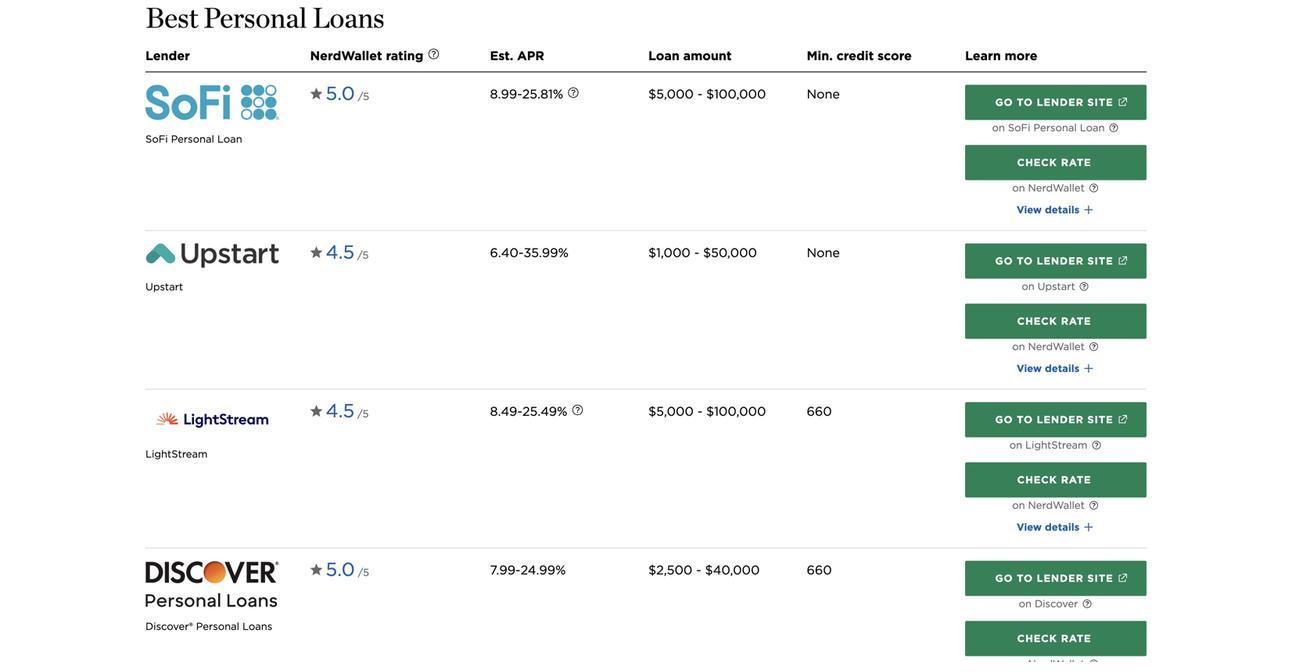 Task type: vqa. For each thing, say whether or not it's contained in the screenshot.
DISCOVER
yes



Task type: describe. For each thing, give the bounding box(es) containing it.
go to lender site link for lightstream
[[966, 403, 1147, 438]]

$5,000 - $100,000 for 4.5
[[649, 404, 767, 419]]

24.99%
[[521, 563, 566, 578]]

go for on lightstream
[[996, 414, 1014, 426]]

check rate for upstart
[[1018, 315, 1092, 327]]

personal for discover® personal loans
[[196, 621, 240, 633]]

on lightstream
[[1010, 439, 1088, 451]]

on upstart
[[1022, 280, 1076, 293]]

/5 for sofi personal loan
[[358, 90, 369, 102]]

details for 25.49%
[[1046, 522, 1080, 534]]

site for on upstart
[[1088, 255, 1114, 267]]

view details for 8.49 - 25.49%
[[1017, 522, 1083, 534]]

to for discover
[[1017, 573, 1034, 585]]

0 horizontal spatial sofi
[[146, 133, 168, 145]]

6.40 - 35.99%
[[490, 245, 569, 261]]

on nerdwallet for 25.49%
[[1013, 500, 1085, 512]]

more information about est. apr image
[[557, 77, 591, 111]]

lender for upstart
[[1037, 255, 1084, 267]]

4.5 for $5,000 - $100,000
[[326, 400, 355, 423]]

view for 8.99 - 25.81%
[[1017, 204, 1043, 216]]

discover image
[[146, 561, 279, 608]]

view details for 8.99 - 25.81%
[[1017, 204, 1083, 216]]

loan amount
[[649, 48, 732, 63]]

sofi personal loan image
[[146, 85, 279, 120]]

lightstream image
[[146, 403, 279, 435]]

$50,000
[[704, 245, 758, 261]]

2 view from the top
[[1017, 363, 1043, 375]]

nerdwallet for on lightstream
[[1029, 500, 1085, 512]]

discover®
[[146, 621, 193, 633]]

lender for sofi
[[1037, 96, 1084, 108]]

rated 4.5 out of 5 element for $1,000
[[326, 237, 369, 272]]

discover
[[1035, 598, 1079, 610]]

2 upstart from the left
[[146, 281, 183, 293]]

go to lender site link for sofi
[[966, 85, 1147, 120]]

nerdwallet rating
[[310, 48, 424, 63]]

rate for on lightstream
[[1062, 474, 1092, 486]]

0 horizontal spatial loan
[[217, 133, 242, 145]]

5.0 for $5,000 - $100,000
[[326, 82, 355, 105]]

check rate for lightstream
[[1018, 474, 1092, 486]]

rated 5.0 out of 5 element for $5,000
[[326, 79, 369, 113]]

check rate for discover
[[1018, 633, 1092, 645]]

check rate link for upstart
[[966, 304, 1147, 339]]

rate for on sofi personal loan
[[1062, 156, 1092, 169]]

more information about est. apr image
[[561, 395, 595, 429]]

to for sofi
[[1017, 96, 1034, 108]]

go to lender site for sofi
[[996, 96, 1114, 108]]

/5 for upstart
[[358, 249, 369, 261]]

nerdwallet for on upstart
[[1029, 341, 1085, 353]]

loans for discover® personal loans
[[243, 621, 273, 633]]

rate for on discover
[[1062, 633, 1092, 645]]

1 upstart from the left
[[1038, 280, 1076, 293]]

details for 25.81%
[[1046, 204, 1080, 216]]

score
[[878, 48, 912, 63]]

$1,000
[[649, 245, 691, 261]]

$5,000 - $100,000 for 5.0
[[649, 86, 767, 102]]

0 horizontal spatial lightstream
[[146, 448, 208, 461]]

$2,500 - $40,000
[[649, 563, 760, 578]]

on nerdwallet for 25.81%
[[1013, 182, 1085, 194]]

rated 4.5 out of 5 element for $5,000
[[326, 396, 369, 431]]

check rate link for lightstream
[[966, 463, 1147, 498]]

rate for on upstart
[[1062, 315, 1092, 327]]

rating
[[386, 48, 424, 63]]

2 horizontal spatial loan
[[1081, 122, 1106, 134]]

$1,000 - $50,000
[[649, 245, 758, 261]]

view for 8.49 - 25.49%
[[1017, 522, 1043, 534]]

best personal loans
[[146, 1, 385, 34]]

5.0 /5 for $2,500 - $40,000
[[326, 559, 369, 581]]

$100,000 for 5.0
[[707, 86, 767, 102]]

/5 for lightstream
[[358, 408, 369, 420]]

site for on discover
[[1088, 573, 1114, 585]]

5.0 for $2,500 - $40,000
[[326, 559, 355, 581]]

view details button for 8.49 - 25.49%
[[1017, 520, 1096, 536]]

1 horizontal spatial loan
[[649, 48, 680, 63]]



Task type: locate. For each thing, give the bounding box(es) containing it.
4 site from the top
[[1088, 573, 1114, 585]]

1 vertical spatial view
[[1017, 363, 1043, 375]]

4 go to lender site link from the top
[[966, 561, 1147, 597]]

lender up on sofi personal loan at the top
[[1037, 96, 1084, 108]]

go to lender site link for discover
[[966, 561, 1147, 597]]

8.49 - 25.49%
[[490, 404, 568, 419]]

view details button
[[1017, 202, 1096, 218], [1017, 361, 1096, 377], [1017, 520, 1096, 536]]

2 go to lender site link from the top
[[966, 244, 1147, 279]]

1 vertical spatial none
[[807, 245, 840, 261]]

$100,000
[[707, 86, 767, 102], [707, 404, 767, 419]]

go for on discover
[[996, 573, 1014, 585]]

loans down discover image
[[243, 621, 273, 633]]

details up discover
[[1046, 522, 1080, 534]]

3 site from the top
[[1088, 414, 1114, 426]]

view details button for 8.99 - 25.81%
[[1017, 202, 1096, 218]]

personal for best personal loans
[[204, 1, 307, 34]]

2 vertical spatial view
[[1017, 522, 1043, 534]]

site
[[1088, 96, 1114, 108], [1088, 255, 1114, 267], [1088, 414, 1114, 426], [1088, 573, 1114, 585]]

view details up on upstart
[[1017, 204, 1083, 216]]

check rate
[[1018, 156, 1092, 169], [1018, 315, 1092, 327], [1018, 474, 1092, 486], [1018, 633, 1092, 645]]

1 $5,000 - $100,000 from the top
[[649, 86, 767, 102]]

5.0
[[326, 82, 355, 105], [326, 559, 355, 581]]

3 details from the top
[[1046, 522, 1080, 534]]

check rate link
[[966, 145, 1147, 180], [966, 304, 1147, 339], [966, 463, 1147, 498], [966, 622, 1147, 657]]

35.99%
[[524, 245, 569, 261]]

view details up on lightstream
[[1017, 363, 1083, 375]]

lender up on upstart
[[1037, 255, 1084, 267]]

rated 5.0 out of 5 element for $2,500
[[326, 555, 369, 590]]

check
[[1018, 156, 1058, 169], [1018, 315, 1058, 327], [1018, 474, 1058, 486], [1018, 633, 1058, 645]]

1 horizontal spatial upstart
[[1038, 280, 1076, 293]]

8.99 - 25.81%
[[490, 86, 564, 102]]

5.0 /5 for $5,000 - $100,000
[[326, 82, 369, 105]]

more
[[1005, 48, 1038, 63]]

go to lender site up discover
[[996, 573, 1114, 585]]

view
[[1017, 204, 1043, 216], [1017, 363, 1043, 375], [1017, 522, 1043, 534]]

2 lender from the top
[[1037, 255, 1084, 267]]

4.5 for $1,000 - $50,000
[[326, 241, 355, 264]]

check rate link down discover
[[966, 622, 1147, 657]]

3 view details from the top
[[1017, 522, 1083, 534]]

2 4.5 from the top
[[326, 400, 355, 423]]

on
[[993, 122, 1006, 134], [1013, 182, 1026, 194], [1022, 280, 1035, 293], [1013, 341, 1026, 353], [1010, 439, 1023, 451], [1013, 500, 1026, 512], [1019, 598, 1032, 610]]

3 check rate from the top
[[1018, 474, 1092, 486]]

go to lender site for upstart
[[996, 255, 1114, 267]]

5.0 /5
[[326, 82, 369, 105], [326, 559, 369, 581]]

4 to from the top
[[1017, 573, 1034, 585]]

go to lender site up on upstart
[[996, 255, 1114, 267]]

loans up nerdwallet rating
[[313, 1, 385, 34]]

site for on lightstream
[[1088, 414, 1114, 426]]

1 vertical spatial details
[[1046, 363, 1080, 375]]

4.5 /5 for $5,000 - $100,000
[[326, 400, 369, 423]]

learn
[[966, 48, 1002, 63]]

check rate link down on sofi personal loan at the top
[[966, 145, 1147, 180]]

view details button up on lightstream
[[1017, 361, 1096, 377]]

1 vertical spatial 4.5 /5
[[326, 400, 369, 423]]

0 vertical spatial none
[[807, 86, 840, 102]]

nerdwallet down on upstart
[[1029, 341, 1085, 353]]

sofi personal loan
[[146, 133, 242, 145]]

4 lender from the top
[[1037, 573, 1084, 585]]

2 rated 5.0 out of 5 element from the top
[[326, 555, 369, 590]]

details up on upstart
[[1046, 204, 1080, 216]]

1 vertical spatial rated 4.5 out of 5 element
[[326, 396, 369, 431]]

sofi
[[1009, 122, 1031, 134], [146, 133, 168, 145]]

1 none from the top
[[807, 86, 840, 102]]

4 /5 from the top
[[358, 567, 369, 579]]

1 /5 from the top
[[358, 90, 369, 102]]

on nerdwallet
[[1013, 182, 1085, 194], [1013, 341, 1085, 353], [1013, 500, 1085, 512]]

$5,000
[[649, 86, 694, 102], [649, 404, 694, 419]]

go to lender site for discover
[[996, 573, 1114, 585]]

2 5.0 from the top
[[326, 559, 355, 581]]

1 to from the top
[[1017, 96, 1034, 108]]

go to lender site
[[996, 96, 1114, 108], [996, 255, 1114, 267], [996, 414, 1114, 426], [996, 573, 1114, 585]]

1 check rate link from the top
[[966, 145, 1147, 180]]

4 go from the top
[[996, 573, 1014, 585]]

0 vertical spatial 4.5
[[326, 241, 355, 264]]

check for lightstream
[[1018, 474, 1058, 486]]

7.99 - 24.99%
[[490, 563, 566, 578]]

check rate link for discover
[[966, 622, 1147, 657]]

go to lender site link up on lightstream
[[966, 403, 1147, 438]]

go to lender site for lightstream
[[996, 414, 1114, 426]]

loans
[[313, 1, 385, 34], [243, 621, 273, 633]]

/5 for discover® personal loans
[[358, 567, 369, 579]]

check rate link for sofi
[[966, 145, 1147, 180]]

3 /5 from the top
[[358, 408, 369, 420]]

view details button up on upstart
[[1017, 202, 1096, 218]]

min. credit score
[[807, 48, 912, 63]]

min.
[[807, 48, 833, 63]]

2 to from the top
[[1017, 255, 1034, 267]]

4.5
[[326, 241, 355, 264], [326, 400, 355, 423]]

$40,000
[[706, 563, 760, 578]]

1 660 from the top
[[807, 404, 832, 419]]

2 /5 from the top
[[358, 249, 369, 261]]

$100,000 for 4.5
[[707, 404, 767, 419]]

2 $5,000 from the top
[[649, 404, 694, 419]]

0 vertical spatial on nerdwallet
[[1013, 182, 1085, 194]]

lender
[[146, 48, 190, 63]]

3 check rate link from the top
[[966, 463, 1147, 498]]

2 vertical spatial details
[[1046, 522, 1080, 534]]

check for upstart
[[1018, 315, 1058, 327]]

2 go from the top
[[996, 255, 1014, 267]]

1 vertical spatial $5,000
[[649, 404, 694, 419]]

2 vertical spatial on nerdwallet
[[1013, 500, 1085, 512]]

lender up discover
[[1037, 573, 1084, 585]]

check for sofi
[[1018, 156, 1058, 169]]

lender
[[1037, 96, 1084, 108], [1037, 255, 1084, 267], [1037, 414, 1084, 426], [1037, 573, 1084, 585]]

go to lender site link up on sofi personal loan at the top
[[966, 85, 1147, 120]]

go
[[996, 96, 1014, 108], [996, 255, 1014, 267], [996, 414, 1014, 426], [996, 573, 1014, 585]]

0 vertical spatial 660
[[807, 404, 832, 419]]

rated 5.0 out of 5 element
[[326, 79, 369, 113], [326, 555, 369, 590]]

0 vertical spatial view details
[[1017, 204, 1083, 216]]

$5,000 for 5.0
[[649, 86, 694, 102]]

learn more
[[966, 48, 1038, 63]]

1 vertical spatial 4.5
[[326, 400, 355, 423]]

6.40
[[490, 245, 519, 261]]

0 vertical spatial $100,000
[[707, 86, 767, 102]]

0 vertical spatial view
[[1017, 204, 1043, 216]]

0 vertical spatial 4.5 /5
[[326, 241, 369, 264]]

7.99
[[490, 563, 516, 578]]

1 vertical spatial 5.0 /5
[[326, 559, 369, 581]]

3 rate from the top
[[1062, 474, 1092, 486]]

1 $5,000 from the top
[[649, 86, 694, 102]]

2 check rate from the top
[[1018, 315, 1092, 327]]

1 vertical spatial $5,000 - $100,000
[[649, 404, 767, 419]]

660 for 5.0
[[807, 563, 832, 578]]

check rate link down on upstart
[[966, 304, 1147, 339]]

go to lender site up on sofi personal loan at the top
[[996, 96, 1114, 108]]

0 horizontal spatial upstart
[[146, 281, 183, 293]]

1 on nerdwallet from the top
[[1013, 182, 1085, 194]]

1 site from the top
[[1088, 96, 1114, 108]]

on nerdwallet down on sofi personal loan at the top
[[1013, 182, 1085, 194]]

0 horizontal spatial loans
[[243, 621, 273, 633]]

2 go to lender site from the top
[[996, 255, 1114, 267]]

on nerdwallet down on upstart
[[1013, 341, 1085, 353]]

1 check rate from the top
[[1018, 156, 1092, 169]]

0 vertical spatial loans
[[313, 1, 385, 34]]

best
[[146, 1, 198, 34]]

1 vertical spatial on nerdwallet
[[1013, 341, 1085, 353]]

1 vertical spatial view details button
[[1017, 361, 1096, 377]]

8.99
[[490, 86, 517, 102]]

2 check from the top
[[1018, 315, 1058, 327]]

1 view details button from the top
[[1017, 202, 1096, 218]]

0 vertical spatial $5,000 - $100,000
[[649, 86, 767, 102]]

1 go from the top
[[996, 96, 1014, 108]]

rated 4.5 out of 5 element
[[326, 237, 369, 272], [326, 396, 369, 431]]

1 view from the top
[[1017, 204, 1043, 216]]

2 rate from the top
[[1062, 315, 1092, 327]]

credit
[[837, 48, 874, 63]]

view details up 'on discover'
[[1017, 522, 1083, 534]]

apr
[[517, 48, 545, 63]]

lightstream
[[1026, 439, 1088, 451], [146, 448, 208, 461]]

660
[[807, 404, 832, 419], [807, 563, 832, 578]]

upstart
[[1038, 280, 1076, 293], [146, 281, 183, 293]]

sofi down sofi personal loan 'image' at the left top
[[146, 133, 168, 145]]

none for 5.0
[[807, 86, 840, 102]]

rate
[[1062, 156, 1092, 169], [1062, 315, 1092, 327], [1062, 474, 1092, 486], [1062, 633, 1092, 645]]

none for 4.5
[[807, 245, 840, 261]]

rate down on sofi personal loan at the top
[[1062, 156, 1092, 169]]

4 check rate link from the top
[[966, 622, 1147, 657]]

lender for discover
[[1037, 573, 1084, 585]]

1 rated 4.5 out of 5 element from the top
[[326, 237, 369, 272]]

sofi down more
[[1009, 122, 1031, 134]]

1 vertical spatial 660
[[807, 563, 832, 578]]

on discover
[[1019, 598, 1079, 610]]

est.
[[490, 48, 514, 63]]

personal
[[204, 1, 307, 34], [1034, 122, 1078, 134], [171, 133, 214, 145], [196, 621, 240, 633]]

how are nerdwallet's ratings determined? image
[[417, 38, 451, 73]]

go to lender site up on lightstream
[[996, 414, 1114, 426]]

4 check from the top
[[1018, 633, 1058, 645]]

lender for lightstream
[[1037, 414, 1084, 426]]

go to lender site link for upstart
[[966, 244, 1147, 279]]

go to lender site link up discover
[[966, 561, 1147, 597]]

check rate down on lightstream
[[1018, 474, 1092, 486]]

check down 'on discover'
[[1018, 633, 1058, 645]]

to up on upstart
[[1017, 255, 1034, 267]]

1 horizontal spatial loans
[[313, 1, 385, 34]]

2 $100,000 from the top
[[707, 404, 767, 419]]

1 5.0 from the top
[[326, 82, 355, 105]]

to
[[1017, 96, 1034, 108], [1017, 255, 1034, 267], [1017, 414, 1034, 426], [1017, 573, 1034, 585]]

rate down discover
[[1062, 633, 1092, 645]]

2 660 from the top
[[807, 563, 832, 578]]

2 vertical spatial view details
[[1017, 522, 1083, 534]]

2 on nerdwallet from the top
[[1013, 341, 1085, 353]]

1 rate from the top
[[1062, 156, 1092, 169]]

25.81%
[[523, 86, 564, 102]]

3 to from the top
[[1017, 414, 1034, 426]]

4.5 /5
[[326, 241, 369, 264], [326, 400, 369, 423]]

2 none from the top
[[807, 245, 840, 261]]

2 details from the top
[[1046, 363, 1080, 375]]

$2,500
[[649, 563, 693, 578]]

-
[[517, 86, 523, 102], [698, 86, 703, 102], [519, 245, 524, 261], [695, 245, 700, 261], [518, 404, 523, 419], [698, 404, 703, 419], [516, 563, 521, 578], [697, 563, 702, 578]]

nerdwallet left rating
[[310, 48, 382, 63]]

check rate down on sofi personal loan at the top
[[1018, 156, 1092, 169]]

1 5.0 /5 from the top
[[326, 82, 369, 105]]

personal for sofi personal loan
[[171, 133, 214, 145]]

$5,000 for 4.5
[[649, 404, 694, 419]]

2 $5,000 - $100,000 from the top
[[649, 404, 767, 419]]

rate down on lightstream
[[1062, 474, 1092, 486]]

4 check rate from the top
[[1018, 633, 1092, 645]]

3 go to lender site link from the top
[[966, 403, 1147, 438]]

4 go to lender site from the top
[[996, 573, 1114, 585]]

1 vertical spatial view details
[[1017, 363, 1083, 375]]

to for lightstream
[[1017, 414, 1034, 426]]

0 vertical spatial 5.0
[[326, 82, 355, 105]]

1 4.5 /5 from the top
[[326, 241, 369, 264]]

go to lender site link
[[966, 85, 1147, 120], [966, 244, 1147, 279], [966, 403, 1147, 438], [966, 561, 1147, 597]]

2 5.0 /5 from the top
[[326, 559, 369, 581]]

1 vertical spatial rated 5.0 out of 5 element
[[326, 555, 369, 590]]

check down on lightstream
[[1018, 474, 1058, 486]]

nerdwallet down on sofi personal loan at the top
[[1029, 182, 1085, 194]]

nerdwallet down on lightstream
[[1029, 500, 1085, 512]]

nerdwallet
[[310, 48, 382, 63], [1029, 182, 1085, 194], [1029, 341, 1085, 353], [1029, 500, 1085, 512]]

details up on lightstream
[[1046, 363, 1080, 375]]

1 rated 5.0 out of 5 element from the top
[[326, 79, 369, 113]]

660 for 4.5
[[807, 404, 832, 419]]

1 horizontal spatial lightstream
[[1026, 439, 1088, 451]]

1 horizontal spatial sofi
[[1009, 122, 1031, 134]]

to up 'on discover'
[[1017, 573, 1034, 585]]

details
[[1046, 204, 1080, 216], [1046, 363, 1080, 375], [1046, 522, 1080, 534]]

0 vertical spatial rated 4.5 out of 5 element
[[326, 237, 369, 272]]

3 go to lender site from the top
[[996, 414, 1114, 426]]

check down on upstart
[[1018, 315, 1058, 327]]

amount
[[684, 48, 732, 63]]

8.49
[[490, 404, 518, 419]]

check rate link down on lightstream
[[966, 463, 1147, 498]]

0 vertical spatial rated 5.0 out of 5 element
[[326, 79, 369, 113]]

2 view details from the top
[[1017, 363, 1083, 375]]

3 view details button from the top
[[1017, 520, 1096, 536]]

0 vertical spatial view details button
[[1017, 202, 1096, 218]]

1 check from the top
[[1018, 156, 1058, 169]]

1 vertical spatial 5.0
[[326, 559, 355, 581]]

none
[[807, 86, 840, 102], [807, 245, 840, 261]]

1 vertical spatial loans
[[243, 621, 273, 633]]

2 site from the top
[[1088, 255, 1114, 267]]

site for on sofi personal loan
[[1088, 96, 1114, 108]]

1 go to lender site from the top
[[996, 96, 1114, 108]]

go to lender site link up on upstart
[[966, 244, 1147, 279]]

/5
[[358, 90, 369, 102], [358, 249, 369, 261], [358, 408, 369, 420], [358, 567, 369, 579]]

3 go from the top
[[996, 414, 1014, 426]]

3 lender from the top
[[1037, 414, 1084, 426]]

check rate down on upstart
[[1018, 315, 1092, 327]]

discover® personal loans
[[146, 621, 273, 633]]

rate down on upstart
[[1062, 315, 1092, 327]]

4 rate from the top
[[1062, 633, 1092, 645]]

1 go to lender site link from the top
[[966, 85, 1147, 120]]

1 $100,000 from the top
[[707, 86, 767, 102]]

loan
[[649, 48, 680, 63], [1081, 122, 1106, 134], [217, 133, 242, 145]]

go for on upstart
[[996, 255, 1014, 267]]

2 rated 4.5 out of 5 element from the top
[[326, 396, 369, 431]]

upstart image
[[146, 244, 279, 268]]

check for discover
[[1018, 633, 1058, 645]]

1 lender from the top
[[1037, 96, 1084, 108]]

2 vertical spatial view details button
[[1017, 520, 1096, 536]]

$5,000 - $100,000
[[649, 86, 767, 102], [649, 404, 767, 419]]

2 check rate link from the top
[[966, 304, 1147, 339]]

est. apr
[[490, 48, 545, 63]]

0 vertical spatial details
[[1046, 204, 1080, 216]]

0 vertical spatial $5,000
[[649, 86, 694, 102]]

3 view from the top
[[1017, 522, 1043, 534]]

to for upstart
[[1017, 255, 1034, 267]]

check rate down discover
[[1018, 633, 1092, 645]]

go for on sofi personal loan
[[996, 96, 1014, 108]]

1 4.5 from the top
[[326, 241, 355, 264]]

2 4.5 /5 from the top
[[326, 400, 369, 423]]

2 view details button from the top
[[1017, 361, 1096, 377]]

0 vertical spatial 5.0 /5
[[326, 82, 369, 105]]

to up on lightstream
[[1017, 414, 1034, 426]]

view details button up discover
[[1017, 520, 1096, 536]]

on nerdwallet down on lightstream
[[1013, 500, 1085, 512]]

3 check from the top
[[1018, 474, 1058, 486]]

1 vertical spatial $100,000
[[707, 404, 767, 419]]

check rate for sofi
[[1018, 156, 1092, 169]]

view details
[[1017, 204, 1083, 216], [1017, 363, 1083, 375], [1017, 522, 1083, 534]]

1 view details from the top
[[1017, 204, 1083, 216]]

4.5 /5 for $1,000 - $50,000
[[326, 241, 369, 264]]

lender up on lightstream
[[1037, 414, 1084, 426]]

check down on sofi personal loan at the top
[[1018, 156, 1058, 169]]

on sofi personal loan
[[993, 122, 1106, 134]]

3 on nerdwallet from the top
[[1013, 500, 1085, 512]]

1 details from the top
[[1046, 204, 1080, 216]]

25.49%
[[523, 404, 568, 419]]

to up on sofi personal loan at the top
[[1017, 96, 1034, 108]]

nerdwallet for on sofi personal loan
[[1029, 182, 1085, 194]]

loans for best personal loans
[[313, 1, 385, 34]]



